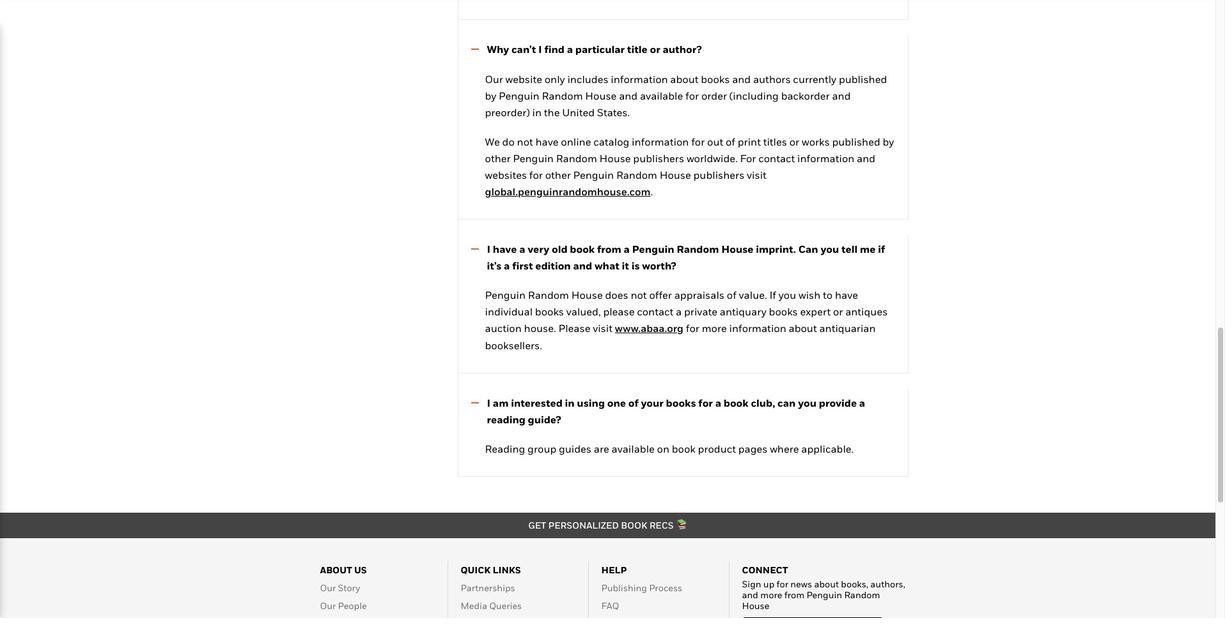 Task type: locate. For each thing, give the bounding box(es) containing it.
more
[[702, 322, 727, 335], [760, 590, 782, 601]]

2 vertical spatial i
[[487, 397, 491, 410]]

on
[[657, 443, 669, 456]]

0 horizontal spatial from
[[597, 243, 621, 256]]

0 vertical spatial from
[[597, 243, 621, 256]]

about for information
[[670, 73, 699, 85]]

available inside our website only includes information about books and authors currently published by penguin random house and available for order (including backorder and preorder) in the united states.
[[640, 89, 683, 102]]

.
[[651, 185, 653, 198]]

can
[[778, 397, 796, 410]]

information down "title"
[[611, 73, 668, 85]]

it's
[[487, 259, 502, 272]]

connect sign up for news about books, authors, and more from penguin random house
[[742, 565, 905, 612]]

a
[[567, 43, 573, 56], [519, 243, 525, 256], [624, 243, 630, 256], [504, 259, 510, 272], [676, 306, 682, 319], [715, 397, 721, 410], [859, 397, 865, 410]]

1 vertical spatial by
[[883, 135, 894, 148]]

house.
[[524, 322, 556, 335]]

1 vertical spatial in
[[565, 397, 575, 410]]

or inside penguin random house does not offer appraisals of value. if you wish to have individual books valued, please contact a private antiquary books expert or antiques auction house. please visit
[[833, 306, 843, 319]]

you left tell
[[821, 243, 839, 256]]

1 horizontal spatial have
[[536, 135, 559, 148]]

visit down for
[[747, 169, 767, 181]]

am
[[493, 397, 509, 410]]

1 horizontal spatial from
[[784, 590, 805, 601]]

more down connect
[[760, 590, 782, 601]]

more inside the for more information about antiquarian booksellers.
[[702, 322, 727, 335]]

for up product
[[698, 397, 713, 410]]

0 horizontal spatial not
[[517, 135, 533, 148]]

random
[[542, 89, 583, 102], [556, 152, 597, 165], [616, 169, 657, 181], [677, 243, 719, 256], [528, 289, 569, 302], [844, 590, 880, 601]]

house down sign
[[742, 601, 769, 612]]

available left on
[[612, 443, 655, 456]]

book
[[570, 243, 595, 256], [724, 397, 749, 410], [672, 443, 696, 456]]

a right find
[[567, 43, 573, 56]]

have right to
[[835, 289, 858, 302]]

have left online
[[536, 135, 559, 148]]

1 horizontal spatial by
[[883, 135, 894, 148]]

i have a very old book from a penguin random house imprint. can you tell me if it's a first edition and what it is worth?
[[487, 243, 885, 272]]

0 vertical spatial have
[[536, 135, 559, 148]]

please
[[603, 306, 635, 319]]

is
[[632, 259, 640, 272]]

1 vertical spatial not
[[631, 289, 647, 302]]

authors,
[[870, 579, 905, 590]]

our for our website only includes information about books and authors currently published by penguin random house and available for order (including backorder and preorder) in the united states.
[[485, 73, 503, 85]]

to
[[823, 289, 833, 302]]

title
[[627, 43, 648, 56]]

penguin
[[499, 89, 539, 102], [513, 152, 554, 165], [573, 169, 614, 181], [632, 243, 674, 256], [485, 289, 526, 302], [807, 590, 842, 601]]

visit
[[747, 169, 767, 181], [593, 322, 613, 335]]

in
[[532, 106, 542, 119], [565, 397, 575, 410]]

about right the news
[[814, 579, 839, 590]]

antiquary
[[720, 306, 767, 319]]

random right the news
[[844, 590, 880, 601]]

2 horizontal spatial book
[[724, 397, 749, 410]]

visit inside penguin random house does not offer appraisals of value. if you wish to have individual books valued, please contact a private antiquary books expert or antiques auction house. please visit
[[593, 322, 613, 335]]

0 vertical spatial published
[[839, 73, 887, 85]]

1 vertical spatial from
[[784, 590, 805, 601]]

1 horizontal spatial in
[[565, 397, 575, 410]]

1 vertical spatial our
[[320, 583, 336, 594]]

book left "club,"
[[724, 397, 749, 410]]

partnerships link
[[461, 583, 515, 594]]

1 vertical spatial of
[[727, 289, 736, 302]]

0 vertical spatial by
[[485, 89, 496, 102]]

0 vertical spatial contact
[[758, 152, 795, 165]]

0 horizontal spatial you
[[779, 289, 796, 302]]

you
[[821, 243, 839, 256], [779, 289, 796, 302], [798, 397, 817, 410]]

a left "club,"
[[715, 397, 721, 410]]

for down the private
[[686, 322, 699, 335]]

2 horizontal spatial have
[[835, 289, 858, 302]]

0 vertical spatial our
[[485, 73, 503, 85]]

i for am
[[487, 397, 491, 410]]

1 horizontal spatial contact
[[758, 152, 795, 165]]

print
[[738, 135, 761, 148]]

of inside i am interested in using one of your books for a book club, can you provide a reading guide?
[[628, 397, 639, 410]]

available
[[640, 89, 683, 102], [612, 443, 655, 456]]

or right titles
[[789, 135, 799, 148]]

publishers
[[633, 152, 684, 165], [693, 169, 744, 181]]

auction
[[485, 322, 522, 335]]

publishers up .
[[633, 152, 684, 165]]

of up the antiquary
[[727, 289, 736, 302]]

house down "catalog"
[[599, 152, 631, 165]]

of right the one
[[628, 397, 639, 410]]

our for our people
[[320, 601, 336, 612]]

penguin down the website at the left of the page
[[499, 89, 539, 102]]

0 horizontal spatial have
[[493, 243, 517, 256]]

0 horizontal spatial visit
[[593, 322, 613, 335]]

0 horizontal spatial more
[[702, 322, 727, 335]]

random inside i have a very old book from a penguin random house imprint. can you tell me if it's a first edition and what it is worth?
[[677, 243, 719, 256]]

what
[[595, 259, 619, 272]]

i inside i am interested in using one of your books for a book club, can you provide a reading guide?
[[487, 397, 491, 410]]

united
[[562, 106, 595, 119]]

0 vertical spatial of
[[726, 135, 735, 148]]

i left find
[[538, 43, 542, 56]]

a left very
[[519, 243, 525, 256]]

1 horizontal spatial or
[[789, 135, 799, 148]]

books up the order
[[701, 73, 730, 85]]

and inside i have a very old book from a penguin random house imprint. can you tell me if it's a first edition and what it is worth?
[[573, 259, 592, 272]]

0 vertical spatial other
[[485, 152, 511, 165]]

publishing process link
[[601, 583, 682, 594]]

other down "we"
[[485, 152, 511, 165]]

published right works
[[832, 135, 880, 148]]

0 vertical spatial you
[[821, 243, 839, 256]]

does
[[605, 289, 628, 302]]

1 vertical spatial more
[[760, 590, 782, 601]]

random inside our website only includes information about books and authors currently published by penguin random house and available for order (including backorder and preorder) in the united states.
[[542, 89, 583, 102]]

have inside i have a very old book from a penguin random house imprint. can you tell me if it's a first edition and what it is worth?
[[493, 243, 517, 256]]

reading group guides are available on book product pages where applicable.
[[485, 443, 854, 456]]

1 horizontal spatial other
[[545, 169, 571, 181]]

0 vertical spatial publishers
[[633, 152, 684, 165]]

1 vertical spatial available
[[612, 443, 655, 456]]

only
[[545, 73, 565, 85]]

1 vertical spatial book
[[724, 397, 749, 410]]

private
[[684, 306, 717, 319]]

2 horizontal spatial or
[[833, 306, 843, 319]]

1 vertical spatial i
[[487, 243, 491, 256]]

1 horizontal spatial you
[[798, 397, 817, 410]]

information inside our website only includes information about books and authors currently published by penguin random house and available for order (including backorder and preorder) in the united states.
[[611, 73, 668, 85]]

expert
[[800, 306, 831, 319]]

i inside i have a very old book from a penguin random house imprint. can you tell me if it's a first edition and what it is worth?
[[487, 243, 491, 256]]

other
[[485, 152, 511, 165], [545, 169, 571, 181]]

2 vertical spatial have
[[835, 289, 858, 302]]

1 horizontal spatial not
[[631, 289, 647, 302]]

includes
[[567, 73, 608, 85]]

0 vertical spatial book
[[570, 243, 595, 256]]

our
[[485, 73, 503, 85], [320, 583, 336, 594], [320, 601, 336, 612]]

0 vertical spatial visit
[[747, 169, 767, 181]]

about down the expert on the right of page
[[789, 322, 817, 335]]

from
[[597, 243, 621, 256], [784, 590, 805, 601]]

one
[[607, 397, 626, 410]]

interested
[[511, 397, 563, 410]]

random down only
[[542, 89, 583, 102]]

1 vertical spatial you
[[779, 289, 796, 302]]

0 horizontal spatial in
[[532, 106, 542, 119]]

penguin inside i have a very old book from a penguin random house imprint. can you tell me if it's a first edition and what it is worth?
[[632, 243, 674, 256]]

0 horizontal spatial publishers
[[633, 152, 684, 165]]

penguin up 'individual'
[[485, 289, 526, 302]]

process
[[649, 583, 682, 594]]

1 vertical spatial published
[[832, 135, 880, 148]]

1 horizontal spatial publishers
[[693, 169, 744, 181]]

about inside connect sign up for news about books, authors, and more from penguin random house
[[814, 579, 839, 590]]

books up the house. at the bottom left of page
[[535, 306, 564, 319]]

2 vertical spatial or
[[833, 306, 843, 319]]

available down why can't i find a particular title or author? "link"
[[640, 89, 683, 102]]

book right on
[[672, 443, 696, 456]]

random down edition
[[528, 289, 569, 302]]

2 horizontal spatial you
[[821, 243, 839, 256]]

guides
[[559, 443, 591, 456]]

0 vertical spatial i
[[538, 43, 542, 56]]

2 vertical spatial you
[[798, 397, 817, 410]]

random up appraisals
[[677, 243, 719, 256]]

penguin up global.penguinrandomhouse.com
[[573, 169, 614, 181]]

in left the the
[[532, 106, 542, 119]]

0 vertical spatial more
[[702, 322, 727, 335]]

other up global.penguinrandomhouse.com
[[545, 169, 571, 181]]

i left am
[[487, 397, 491, 410]]

0 horizontal spatial by
[[485, 89, 496, 102]]

0 vertical spatial about
[[670, 73, 699, 85]]

books,
[[841, 579, 868, 590]]

0 horizontal spatial or
[[650, 43, 660, 56]]

or up antiquarian
[[833, 306, 843, 319]]

books right your
[[666, 397, 696, 410]]

for left the order
[[685, 89, 699, 102]]

1 horizontal spatial more
[[760, 590, 782, 601]]

1 vertical spatial contact
[[637, 306, 674, 319]]

contact down titles
[[758, 152, 795, 165]]

order
[[701, 89, 727, 102]]

1 vertical spatial or
[[789, 135, 799, 148]]

our down the 'our story' on the bottom left of page
[[320, 601, 336, 612]]

you right the can
[[798, 397, 817, 410]]

a inside "link"
[[567, 43, 573, 56]]

for inside our website only includes information about books and authors currently published by penguin random house and available for order (including backorder and preorder) in the united states.
[[685, 89, 699, 102]]

preorder)
[[485, 106, 530, 119]]

titles
[[763, 135, 787, 148]]

publishers down worldwide.
[[693, 169, 744, 181]]

penguin up worth?
[[632, 243, 674, 256]]

group
[[528, 443, 556, 456]]

house up valued, at left
[[571, 289, 603, 302]]

0 vertical spatial in
[[532, 106, 542, 119]]

personalized
[[548, 521, 619, 531]]

from inside i have a very old book from a penguin random house imprint. can you tell me if it's a first edition and what it is worth?
[[597, 243, 621, 256]]

our left the website at the left of the page
[[485, 73, 503, 85]]

you inside penguin random house does not offer appraisals of value. if you wish to have individual books valued, please contact a private antiquary books expert or antiques auction house. please visit
[[779, 289, 796, 302]]

can
[[798, 243, 818, 256]]

global.penguinrandomhouse.com link
[[485, 185, 651, 198]]

you right if
[[779, 289, 796, 302]]

get
[[528, 521, 546, 531]]

book right old
[[570, 243, 595, 256]]

0 vertical spatial not
[[517, 135, 533, 148]]

you inside i am interested in using one of your books for a book club, can you provide a reading guide?
[[798, 397, 817, 410]]

2 vertical spatial book
[[672, 443, 696, 456]]

for right 'up' at bottom
[[777, 579, 788, 590]]

the
[[544, 106, 560, 119]]

from up what
[[597, 243, 621, 256]]

product
[[698, 443, 736, 456]]

have inside we do not have online catalog information for out of print titles or works published by other penguin random house publishers worldwide. for contact information and websites for other penguin random house publishers visit global.penguinrandomhouse.com .
[[536, 135, 559, 148]]

antiquarian
[[819, 322, 876, 335]]

2 vertical spatial about
[[814, 579, 839, 590]]

about down author?
[[670, 73, 699, 85]]

penguin right 'up' at bottom
[[807, 590, 842, 601]]

value.
[[739, 289, 767, 302]]

visit down please
[[593, 322, 613, 335]]

reading
[[485, 443, 525, 456]]

house left imprint.
[[721, 243, 754, 256]]

have
[[536, 135, 559, 148], [493, 243, 517, 256], [835, 289, 858, 302]]

you inside i have a very old book from a penguin random house imprint. can you tell me if it's a first edition and what it is worth?
[[821, 243, 839, 256]]

published right currently
[[839, 73, 887, 85]]

of inside we do not have online catalog information for out of print titles or works published by other penguin random house publishers worldwide. for contact information and websites for other penguin random house publishers visit global.penguinrandomhouse.com .
[[726, 135, 735, 148]]

penguin random house does not offer appraisals of value. if you wish to have individual books valued, please contact a private antiquary books expert or antiques auction house. please visit
[[485, 289, 888, 335]]

information down the antiquary
[[729, 322, 786, 335]]

house up states.
[[585, 89, 617, 102]]

a inside penguin random house does not offer appraisals of value. if you wish to have individual books valued, please contact a private antiquary books expert or antiques auction house. please visit
[[676, 306, 682, 319]]

1 horizontal spatial visit
[[747, 169, 767, 181]]

0 horizontal spatial book
[[570, 243, 595, 256]]

1 vertical spatial publishers
[[693, 169, 744, 181]]

0 vertical spatial available
[[640, 89, 683, 102]]

information down works
[[797, 152, 854, 165]]

not left offer
[[631, 289, 647, 302]]

for left out
[[691, 135, 705, 148]]

not inside we do not have online catalog information for out of print titles or works published by other penguin random house publishers worldwide. for contact information and websites for other penguin random house publishers visit global.penguinrandomhouse.com .
[[517, 135, 533, 148]]

house inside i have a very old book from a penguin random house imprint. can you tell me if it's a first edition and what it is worth?
[[721, 243, 754, 256]]

from inside connect sign up for news about books, authors, and more from penguin random house
[[784, 590, 805, 601]]

www.abaa.org link
[[615, 322, 684, 335]]

or right "title"
[[650, 43, 660, 56]]

about inside our website only includes information about books and authors currently published by penguin random house and available for order (including backorder and preorder) in the united states.
[[670, 73, 699, 85]]

antiques
[[845, 306, 888, 319]]

2 vertical spatial of
[[628, 397, 639, 410]]

our down about
[[320, 583, 336, 594]]

or inside we do not have online catalog information for out of print titles or works published by other penguin random house publishers worldwide. for contact information and websites for other penguin random house publishers visit global.penguinrandomhouse.com .
[[789, 135, 799, 148]]

a left the private
[[676, 306, 682, 319]]

our inside our website only includes information about books and authors currently published by penguin random house and available for order (including backorder and preorder) in the united states.
[[485, 73, 503, 85]]

have inside penguin random house does not offer appraisals of value. if you wish to have individual books valued, please contact a private antiquary books expert or antiques auction house. please visit
[[835, 289, 858, 302]]

of right out
[[726, 135, 735, 148]]

📚
[[676, 521, 687, 531]]

where
[[770, 443, 799, 456]]

i up it's
[[487, 243, 491, 256]]

out
[[707, 135, 723, 148]]

about us link
[[320, 565, 367, 576]]

0 vertical spatial or
[[650, 43, 660, 56]]

contact down offer
[[637, 306, 674, 319]]

very
[[528, 243, 549, 256]]

our people
[[320, 601, 367, 612]]

2 vertical spatial our
[[320, 601, 336, 612]]

in inside i am interested in using one of your books for a book club, can you provide a reading guide?
[[565, 397, 575, 410]]

1 vertical spatial visit
[[593, 322, 613, 335]]

faq
[[601, 601, 619, 612]]

in left using
[[565, 397, 575, 410]]

not right do at the top
[[517, 135, 533, 148]]

our for our story
[[320, 583, 336, 594]]

media
[[461, 601, 487, 612]]

website
[[505, 73, 542, 85]]

from right 'up' at bottom
[[784, 590, 805, 601]]

1 vertical spatial about
[[789, 322, 817, 335]]

for
[[685, 89, 699, 102], [691, 135, 705, 148], [529, 169, 543, 181], [686, 322, 699, 335], [698, 397, 713, 410], [777, 579, 788, 590]]

book inside i am interested in using one of your books for a book club, can you provide a reading guide?
[[724, 397, 749, 410]]

0 horizontal spatial contact
[[637, 306, 674, 319]]

information
[[611, 73, 668, 85], [632, 135, 689, 148], [797, 152, 854, 165], [729, 322, 786, 335]]

1 vertical spatial have
[[493, 243, 517, 256]]

have up it's
[[493, 243, 517, 256]]

more down the private
[[702, 322, 727, 335]]

a right provide
[[859, 397, 865, 410]]

or
[[650, 43, 660, 56], [789, 135, 799, 148], [833, 306, 843, 319]]

publishing process
[[601, 583, 682, 594]]

contact
[[758, 152, 795, 165], [637, 306, 674, 319]]

if
[[878, 243, 885, 256]]



Task type: describe. For each thing, give the bounding box(es) containing it.
tell
[[841, 243, 858, 256]]

0 horizontal spatial other
[[485, 152, 511, 165]]

people
[[338, 601, 367, 612]]

books inside i am interested in using one of your books for a book club, can you provide a reading guide?
[[666, 397, 696, 410]]

wish
[[799, 289, 821, 302]]

quick
[[461, 565, 491, 576]]

1 vertical spatial other
[[545, 169, 571, 181]]

in inside our website only includes information about books and authors currently published by penguin random house and available for order (including backorder and preorder) in the united states.
[[532, 106, 542, 119]]

for more information about antiquarian booksellers.
[[485, 322, 876, 352]]

old
[[552, 243, 568, 256]]

i am interested in using one of your books for a book club, can you provide a reading guide?
[[487, 397, 865, 426]]

recs
[[649, 521, 674, 531]]

about for news
[[814, 579, 839, 590]]

penguin inside our website only includes information about books and authors currently published by penguin random house and available for order (including backorder and preorder) in the united states.
[[499, 89, 539, 102]]

or inside "link"
[[650, 43, 660, 56]]

imprint.
[[756, 243, 796, 256]]

information right "catalog"
[[632, 135, 689, 148]]

online
[[561, 135, 591, 148]]

i inside "link"
[[538, 43, 542, 56]]

for inside the for more information about antiquarian booksellers.
[[686, 322, 699, 335]]

books inside our website only includes information about books and authors currently published by penguin random house and available for order (including backorder and preorder) in the united states.
[[701, 73, 730, 85]]

partnerships
[[461, 583, 515, 594]]

our story link
[[320, 583, 360, 594]]

i have a very old book from a penguin random house imprint. can you tell me if it's a first edition and what it is worth? link
[[458, 242, 895, 275]]

i am interested in using one of your books for a book club, can you provide a reading guide? link
[[458, 396, 895, 428]]

find
[[544, 43, 565, 56]]

penguin inside penguin random house does not offer appraisals of value. if you wish to have individual books valued, please contact a private antiquary books expert or antiques auction house. please visit
[[485, 289, 526, 302]]

reading
[[487, 413, 526, 426]]

us
[[354, 565, 367, 576]]

information inside the for more information about antiquarian booksellers.
[[729, 322, 786, 335]]

websites
[[485, 169, 527, 181]]

and inside we do not have online catalog information for out of print titles or works published by other penguin random house publishers worldwide. for contact information and websites for other penguin random house publishers visit global.penguinrandomhouse.com .
[[857, 152, 875, 165]]

house inside our website only includes information about books and authors currently published by penguin random house and available for order (including backorder and preorder) in the united states.
[[585, 89, 617, 102]]

if
[[769, 289, 776, 302]]

our website only includes information about books and authors currently published by penguin random house and available for order (including backorder and preorder) in the united states.
[[485, 73, 887, 119]]

currently
[[793, 73, 836, 85]]

global.penguinrandomhouse.com
[[485, 185, 651, 198]]

for
[[740, 152, 756, 165]]

more inside connect sign up for news about books, authors, and more from penguin random house
[[760, 590, 782, 601]]

story
[[338, 583, 360, 594]]

published inside our website only includes information about books and authors currently published by penguin random house and available for order (including backorder and preorder) in the united states.
[[839, 73, 887, 85]]

penguin inside connect sign up for news about books, authors, and more from penguin random house
[[807, 590, 842, 601]]

author?
[[663, 43, 702, 56]]

not inside penguin random house does not offer appraisals of value. if you wish to have individual books valued, please contact a private antiquary books expert or antiques auction house. please visit
[[631, 289, 647, 302]]

about inside the for more information about antiquarian booksellers.
[[789, 322, 817, 335]]

get personalized book recs 📚 link
[[528, 521, 687, 531]]

for inside connect sign up for news about books, authors, and more from penguin random house
[[777, 579, 788, 590]]

contact inside penguin random house does not offer appraisals of value. if you wish to have individual books valued, please contact a private antiquary books expert or antiques auction house. please visit
[[637, 306, 674, 319]]

applicable.
[[801, 443, 854, 456]]

individual
[[485, 306, 533, 319]]

edition
[[535, 259, 571, 272]]

faq link
[[601, 601, 619, 612]]

books down if
[[769, 306, 798, 319]]

book inside i have a very old book from a penguin random house imprint. can you tell me if it's a first edition and what it is worth?
[[570, 243, 595, 256]]

and inside connect sign up for news about books, authors, and more from penguin random house
[[742, 590, 758, 601]]

authors
[[753, 73, 791, 85]]

book
[[621, 521, 647, 531]]

house inside connect sign up for news about books, authors, and more from penguin random house
[[742, 601, 769, 612]]

worth?
[[642, 259, 676, 272]]

first
[[512, 259, 533, 272]]

provide
[[819, 397, 857, 410]]

works
[[802, 135, 830, 148]]

backorder
[[781, 89, 830, 102]]

news
[[790, 579, 812, 590]]

offer
[[649, 289, 672, 302]]

a right it's
[[504, 259, 510, 272]]

we
[[485, 135, 500, 148]]

sign
[[742, 579, 761, 590]]

of inside penguin random house does not offer appraisals of value. if you wish to have individual books valued, please contact a private antiquary books expert or antiques auction house. please visit
[[727, 289, 736, 302]]

contact inside we do not have online catalog information for out of print titles or works published by other penguin random house publishers worldwide. for contact information and websites for other penguin random house publishers visit global.penguinrandomhouse.com .
[[758, 152, 795, 165]]

connect
[[742, 565, 788, 576]]

pages
[[738, 443, 768, 456]]

visit inside we do not have online catalog information for out of print titles or works published by other penguin random house publishers worldwide. for contact information and websites for other penguin random house publishers visit global.penguinrandomhouse.com .
[[747, 169, 767, 181]]

links
[[493, 565, 521, 576]]

booksellers.
[[485, 339, 542, 352]]

random inside connect sign up for news about books, authors, and more from penguin random house
[[844, 590, 880, 601]]

appraisals
[[674, 289, 724, 302]]

1 horizontal spatial book
[[672, 443, 696, 456]]

random down online
[[556, 152, 597, 165]]

about
[[320, 565, 352, 576]]

a up it
[[624, 243, 630, 256]]

quick links
[[461, 565, 521, 576]]

about us
[[320, 565, 367, 576]]

queries
[[489, 601, 522, 612]]

house inside penguin random house does not offer appraisals of value. if you wish to have individual books valued, please contact a private antiquary books expert or antiques auction house. please visit
[[571, 289, 603, 302]]

do
[[502, 135, 515, 148]]

it
[[622, 259, 629, 272]]

house down worldwide.
[[660, 169, 691, 181]]

for right websites at the top left of page
[[529, 169, 543, 181]]

can't
[[511, 43, 536, 56]]

particular
[[575, 43, 625, 56]]

random up .
[[616, 169, 657, 181]]

penguin down do at the top
[[513, 152, 554, 165]]

our people link
[[320, 601, 367, 612]]

by inside our website only includes information about books and authors currently published by penguin random house and available for order (including backorder and preorder) in the united states.
[[485, 89, 496, 102]]

up
[[763, 579, 774, 590]]

published inside we do not have online catalog information for out of print titles or works published by other penguin random house publishers worldwide. for contact information and websites for other penguin random house publishers visit global.penguinrandomhouse.com .
[[832, 135, 880, 148]]

club,
[[751, 397, 775, 410]]

for inside i am interested in using one of your books for a book club, can you provide a reading guide?
[[698, 397, 713, 410]]

we do not have online catalog information for out of print titles or works published by other penguin random house publishers worldwide. for contact information and websites for other penguin random house publishers visit global.penguinrandomhouse.com .
[[485, 135, 894, 198]]

please
[[558, 322, 590, 335]]

publishing
[[601, 583, 647, 594]]

www.abaa.org
[[615, 322, 684, 335]]

your
[[641, 397, 664, 410]]

our story
[[320, 583, 360, 594]]

by inside we do not have online catalog information for out of print titles or works published by other penguin random house publishers worldwide. for contact information and websites for other penguin random house publishers visit global.penguinrandomhouse.com .
[[883, 135, 894, 148]]

states.
[[597, 106, 630, 119]]

help
[[601, 565, 627, 576]]

i for have
[[487, 243, 491, 256]]

why
[[487, 43, 509, 56]]

are
[[594, 443, 609, 456]]

random inside penguin random house does not offer appraisals of value. if you wish to have individual books valued, please contact a private antiquary books expert or antiques auction house. please visit
[[528, 289, 569, 302]]



Task type: vqa. For each thing, say whether or not it's contained in the screenshot.
publishers
yes



